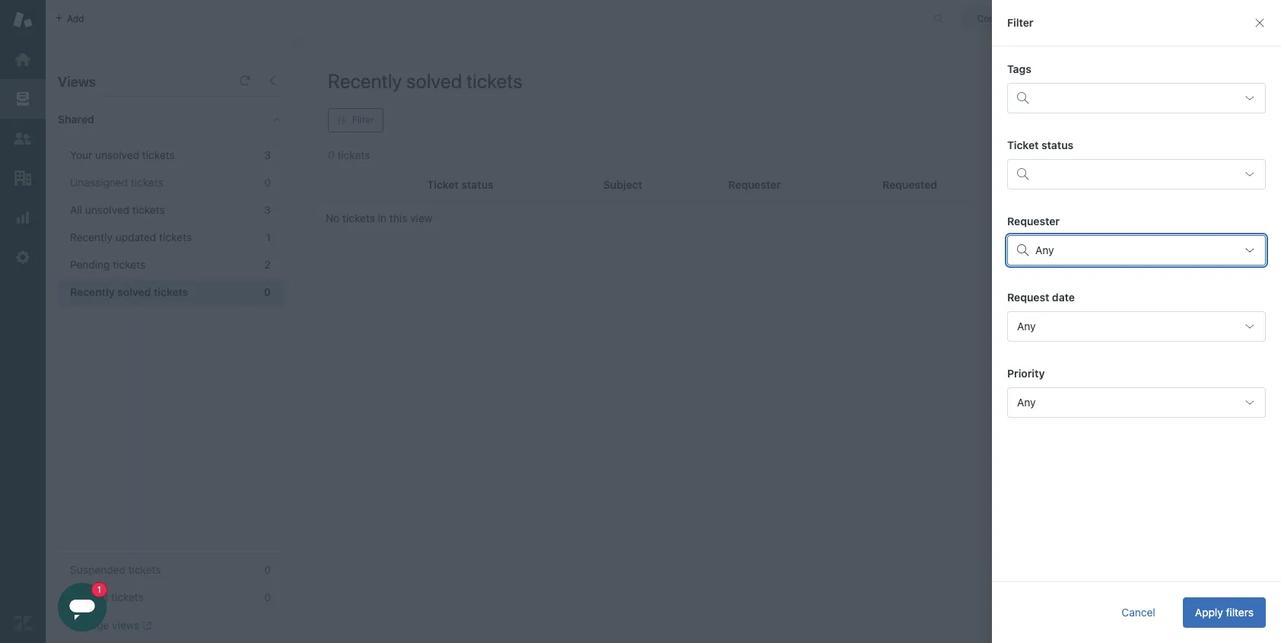 Task type: locate. For each thing, give the bounding box(es) containing it.
manage views link
[[70, 619, 151, 632]]

reporting image
[[13, 208, 33, 228]]

2 vertical spatial any
[[1018, 396, 1036, 409]]

any down request
[[1018, 320, 1036, 333]]

unsolved up unassigned tickets
[[95, 148, 139, 161]]

all unsolved tickets
[[70, 203, 165, 216]]

talk
[[1079, 65, 1098, 78]]

recently for 0
[[70, 285, 115, 298]]

0 for recently solved tickets
[[264, 285, 271, 298]]

customers image
[[13, 129, 33, 148]]

3 up 1
[[264, 203, 271, 216]]

organizations image
[[13, 168, 33, 188]]

views
[[112, 619, 140, 632]]

zendesk talk needs access to your browser's microphone.
[[1034, 65, 1206, 91]]

get started image
[[13, 49, 33, 69]]

your
[[70, 148, 92, 161]]

any
[[1036, 244, 1054, 256], [1018, 320, 1036, 333], [1018, 396, 1036, 409]]

deleted tickets
[[70, 591, 144, 604]]

0 for deleted tickets
[[264, 591, 271, 604]]

0
[[264, 176, 271, 189], [264, 285, 271, 298], [264, 563, 271, 576], [264, 591, 271, 604]]

unsolved
[[95, 148, 139, 161], [85, 203, 129, 216]]

solved
[[407, 69, 462, 92], [117, 285, 151, 298]]

status
[[1042, 139, 1074, 151]]

view
[[410, 212, 433, 225]]

any down priority
[[1018, 396, 1036, 409]]

pending tickets
[[70, 258, 146, 271]]

0 horizontal spatial filter
[[352, 114, 374, 126]]

2 vertical spatial recently
[[70, 285, 115, 298]]

2 any field from the top
[[1008, 387, 1266, 418]]

filter dialog
[[992, 0, 1282, 643]]

tickets
[[467, 69, 523, 92], [142, 148, 175, 161], [131, 176, 163, 189], [132, 203, 165, 216], [343, 212, 375, 225], [159, 231, 192, 244], [113, 258, 146, 271], [154, 285, 188, 298], [128, 563, 161, 576], [111, 591, 144, 604]]

0 vertical spatial any field
[[1008, 311, 1266, 342]]

0 vertical spatial recently solved tickets
[[328, 69, 523, 92]]

1 any field from the top
[[1008, 311, 1266, 342]]

2 3 from the top
[[264, 203, 271, 216]]

unsolved down "unassigned"
[[85, 203, 129, 216]]

Any field
[[1008, 311, 1266, 342], [1008, 387, 1266, 418]]

requester
[[1008, 215, 1060, 228]]

1 vertical spatial unsolved
[[85, 203, 129, 216]]

date
[[1052, 291, 1075, 304]]

1 vertical spatial any field
[[1008, 387, 1266, 418]]

views
[[58, 74, 96, 90]]

ticket
[[1008, 139, 1039, 151]]

0 for suspended tickets
[[264, 563, 271, 576]]

1 vertical spatial solved
[[117, 285, 151, 298]]

0 horizontal spatial recently solved tickets
[[70, 285, 188, 298]]

shared heading
[[46, 97, 297, 142]]

0 vertical spatial unsolved
[[95, 148, 139, 161]]

requester element
[[1008, 235, 1266, 266]]

recently up filter button
[[328, 69, 402, 92]]

1 3 from the top
[[264, 148, 271, 161]]

filter inside filter dialog
[[1008, 16, 1034, 29]]

request date
[[1008, 291, 1075, 304]]

0 vertical spatial filter
[[1008, 16, 1034, 29]]

1 horizontal spatial filter
[[1008, 16, 1034, 29]]

recently
[[328, 69, 402, 92], [70, 231, 113, 244], [70, 285, 115, 298]]

0 vertical spatial 3
[[264, 148, 271, 161]]

2
[[265, 258, 271, 271]]

pending
[[70, 258, 110, 271]]

1 vertical spatial 3
[[264, 203, 271, 216]]

suspended tickets
[[70, 563, 161, 576]]

1 vertical spatial filter
[[352, 114, 374, 126]]

3 for all unsolved tickets
[[264, 203, 271, 216]]

recently up pending at the top left of page
[[70, 231, 113, 244]]

apply filters
[[1195, 606, 1254, 619]]

filter inside filter button
[[352, 114, 374, 126]]

unassigned tickets
[[70, 176, 163, 189]]

ticket status
[[1008, 139, 1074, 151]]

1 horizontal spatial solved
[[407, 69, 462, 92]]

needs
[[1101, 65, 1131, 78]]

any down requester
[[1036, 244, 1054, 256]]

unassigned
[[70, 176, 128, 189]]

1 vertical spatial recently solved tickets
[[70, 285, 188, 298]]

apply
[[1195, 606, 1224, 619]]

filter
[[1008, 16, 1034, 29], [352, 114, 374, 126]]

1 vertical spatial recently
[[70, 231, 113, 244]]

admin image
[[13, 247, 33, 267]]

1 vertical spatial any
[[1018, 320, 1036, 333]]

recently solved tickets
[[328, 69, 523, 92], [70, 285, 188, 298]]

recently down pending at the top left of page
[[70, 285, 115, 298]]

3 down collapse views pane image
[[264, 148, 271, 161]]

3
[[264, 148, 271, 161], [264, 203, 271, 216]]

tags
[[1008, 62, 1032, 75]]

3 for your unsolved tickets
[[264, 148, 271, 161]]

any inside the requester "element"
[[1036, 244, 1054, 256]]

unsolved for all
[[85, 203, 129, 216]]

0 vertical spatial any
[[1036, 244, 1054, 256]]

0 horizontal spatial solved
[[117, 285, 151, 298]]

shared button
[[46, 97, 256, 142]]

any field for priority
[[1008, 387, 1266, 418]]

(opens in a new tab) image
[[140, 621, 151, 630]]



Task type: vqa. For each thing, say whether or not it's contained in the screenshot.
second the close "icon" from right
no



Task type: describe. For each thing, give the bounding box(es) containing it.
your unsolved tickets
[[70, 148, 175, 161]]

zendesk support image
[[13, 10, 33, 30]]

conversations
[[978, 13, 1039, 24]]

filter button
[[328, 108, 383, 132]]

cancel button
[[1110, 597, 1168, 628]]

filters
[[1226, 606, 1254, 619]]

in
[[378, 212, 387, 225]]

refresh views pane image
[[239, 75, 251, 87]]

0 for unassigned tickets
[[264, 176, 271, 189]]

1 horizontal spatial recently solved tickets
[[328, 69, 523, 92]]

browser's
[[1034, 78, 1082, 91]]

collapse views pane image
[[266, 75, 279, 87]]

tags element
[[1008, 83, 1266, 113]]

all
[[70, 203, 82, 216]]

your
[[1184, 65, 1206, 78]]

conversations button
[[961, 6, 1074, 31]]

deleted
[[70, 591, 108, 604]]

manage views
[[70, 619, 140, 632]]

no tickets in this view
[[326, 212, 433, 225]]

shared
[[58, 113, 94, 126]]

apply filters button
[[1183, 597, 1266, 628]]

zendesk image
[[13, 613, 33, 633]]

manage
[[70, 619, 109, 632]]

subject
[[604, 178, 643, 191]]

main element
[[0, 0, 46, 643]]

0 vertical spatial recently
[[328, 69, 402, 92]]

request
[[1008, 291, 1050, 304]]

0 vertical spatial solved
[[407, 69, 462, 92]]

priority
[[1008, 367, 1045, 380]]

to
[[1171, 65, 1181, 78]]

microphone.
[[1084, 78, 1146, 91]]

recently updated tickets
[[70, 231, 192, 244]]

any field for request date
[[1008, 311, 1266, 342]]

this
[[390, 212, 407, 225]]

cancel
[[1122, 606, 1156, 619]]

close drawer image
[[1254, 17, 1266, 29]]

any for request date
[[1018, 320, 1036, 333]]

access
[[1134, 65, 1168, 78]]

1
[[266, 231, 271, 244]]

unsolved for your
[[95, 148, 139, 161]]

recently for 1
[[70, 231, 113, 244]]

any for priority
[[1018, 396, 1036, 409]]

updated
[[115, 231, 156, 244]]

suspended
[[70, 563, 126, 576]]

zendesk
[[1034, 65, 1076, 78]]

views image
[[13, 89, 33, 109]]

no
[[326, 212, 340, 225]]

ticket status element
[[1008, 159, 1266, 190]]



